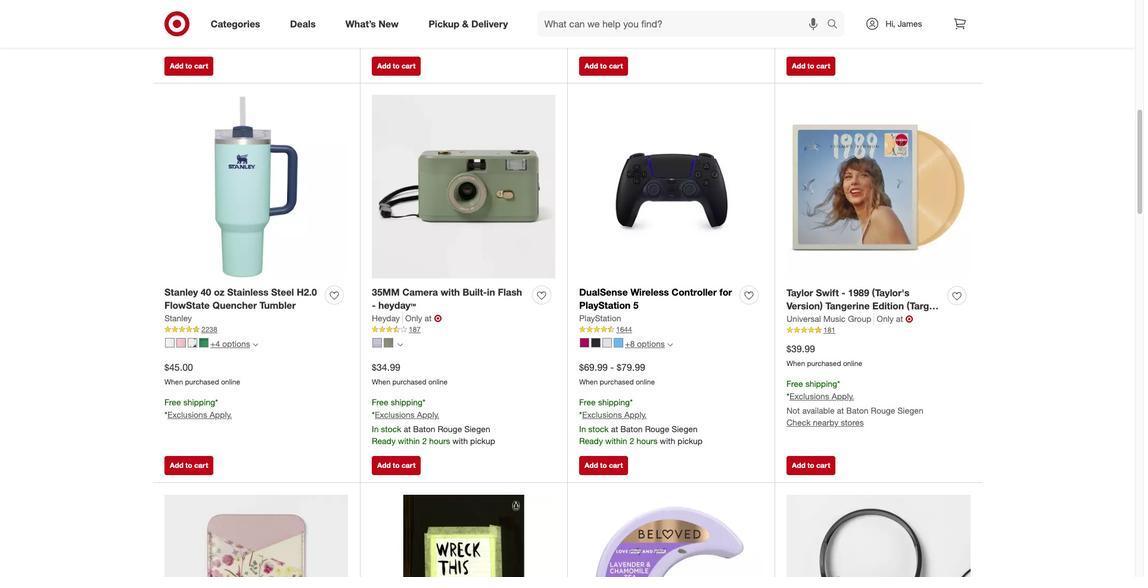 Task type: describe. For each thing, give the bounding box(es) containing it.
built-
[[463, 286, 487, 298]]

hours for 35mm camera with built-in flash - heyday™
[[429, 436, 450, 446]]

pickup
[[429, 18, 460, 30]]

categories link
[[201, 11, 275, 37]]

+8 options button
[[575, 335, 678, 354]]

$45.00
[[165, 362, 193, 373]]

1989
[[848, 287, 870, 298]]

cosmic red image
[[580, 338, 590, 348]]

tumbler
[[260, 300, 296, 311]]

2238
[[202, 325, 217, 334]]

baton for taylor swift - 1989 (taylor's version) tangerine edition (target exclusive, vinyl)
[[847, 405, 869, 415]]

shipping for $34.99
[[391, 397, 423, 407]]

(target
[[907, 300, 938, 312]]

what's
[[346, 18, 376, 30]]

all colors element
[[398, 341, 403, 348]]

purchased for $34.99
[[393, 378, 427, 386]]

at inside * exclusions apply. in stock at  baton rouge siegen ready within 2 hours
[[196, 24, 204, 34]]

all colors + 8 more colors image
[[668, 342, 673, 347]]

taylor swift - 1989 (taylor's version) tangerine edition (target exclusive, vinyl) link
[[787, 286, 943, 326]]

controller
[[672, 286, 717, 298]]

at inside free shipping * * exclusions apply. not available at baton rouge siegen check nearby stores
[[837, 405, 844, 415]]

35mm camera with built-in flash - heyday™ link
[[372, 285, 528, 313]]

1644
[[616, 325, 632, 334]]

free for $34.99
[[372, 397, 389, 407]]

search
[[822, 19, 851, 31]]

pickup for $79.99
[[678, 436, 703, 446]]

delivery
[[472, 18, 508, 30]]

heyday
[[372, 313, 400, 323]]

white/black image
[[603, 338, 612, 348]]

&
[[462, 18, 469, 30]]

deals
[[290, 18, 316, 30]]

exclusions for taylor swift - 1989 (taylor's version) tangerine edition (target exclusive, vinyl)
[[790, 391, 830, 401]]

+4 options button
[[160, 335, 263, 354]]

at inside universal music group only at ¬
[[896, 314, 904, 324]]

stores inside free shipping * * exclusions apply. not available at baton rouge siegen check nearby stores
[[841, 417, 864, 427]]

(taylor's
[[872, 287, 910, 298]]

purchased for $45.00
[[185, 378, 219, 386]]

$45.00 when purchased online
[[165, 362, 240, 386]]

in
[[487, 286, 495, 298]]

35mm
[[372, 286, 400, 298]]

nearby for check nearby stores button to the middle
[[398, 19, 424, 29]]

group
[[848, 314, 872, 324]]

free shipping * * exclusions apply. not available at baton rouge siegen check nearby stores
[[787, 379, 924, 427]]

187
[[409, 325, 421, 334]]

wreck this journal black edition 08/20/2012 self improvement - by keri smith ( paperback ) image
[[372, 495, 556, 577]]

steel
[[271, 286, 294, 298]]

rouge for taylor swift - 1989 (taylor's version) tangerine edition (target exclusive, vinyl)
[[871, 405, 896, 415]]

pickup for purchased
[[470, 436, 495, 446]]

stores for the topmost check nearby stores button
[[841, 5, 864, 16]]

at inside heyday only at ¬
[[425, 313, 432, 323]]

free for $45.00
[[165, 397, 181, 407]]

swift
[[816, 287, 839, 298]]

only inside heyday only at ¬
[[405, 313, 422, 323]]

shipping for $69.99
[[598, 397, 630, 407]]

baton for dualsense wireless controller for playstation 5
[[621, 424, 643, 434]]

35mm camera with built-in flash - heyday™
[[372, 286, 522, 311]]

online for $45.00
[[221, 378, 240, 386]]

wireless
[[631, 286, 669, 298]]

dualsense
[[579, 286, 628, 298]]

version)
[[787, 300, 823, 312]]

- inside 35mm camera with built-in flash - heyday™
[[372, 300, 376, 311]]

options for purchased
[[222, 339, 250, 349]]

james
[[898, 18, 923, 29]]

1 vertical spatial check nearby stores button
[[372, 19, 449, 30]]

+8
[[625, 339, 635, 349]]

stainless
[[227, 286, 269, 298]]

pickup & delivery link
[[419, 11, 523, 37]]

playstation link
[[579, 313, 621, 324]]

oz
[[214, 286, 225, 298]]

h2.0
[[297, 286, 317, 298]]

stanley 40 oz stainless steel h2.0 flowstate quencher tumbler
[[165, 286, 317, 311]]

when inside $69.99 - $79.99 when purchased online
[[579, 378, 598, 386]]

siegen for dualsense wireless controller for playstation 5
[[672, 424, 698, 434]]

all colors + 4 more colors element
[[253, 341, 258, 348]]

5
[[634, 300, 639, 311]]

$39.99 when purchased online
[[787, 343, 863, 368]]

$79.99
[[617, 362, 646, 373]]

0 vertical spatial check nearby stores button
[[787, 5, 864, 17]]

free for $69.99 - $79.99
[[579, 397, 596, 407]]

rouge for 35mm camera with built-in flash - heyday™
[[438, 424, 462, 434]]

with for $34.99
[[453, 436, 468, 446]]

hi,
[[886, 18, 896, 29]]

in for dualsense wireless controller for playstation 5
[[579, 424, 586, 434]]

online inside $69.99 - $79.99 when purchased online
[[636, 378, 655, 386]]

vinyl)
[[834, 314, 859, 326]]

baton for 35mm camera with built-in flash - heyday™
[[413, 424, 436, 434]]

1644 link
[[579, 324, 763, 335]]

starlight blue image
[[614, 338, 624, 348]]

stanley for stanley 40 oz stainless steel h2.0 flowstate quencher tumbler
[[165, 286, 198, 298]]

quencher
[[212, 300, 257, 311]]

within for dualsense wireless controller for playstation 5
[[606, 436, 628, 446]]

stock for dualsense wireless controller for playstation 5
[[589, 424, 609, 434]]

+8 options
[[625, 339, 665, 349]]

heyday™
[[379, 300, 416, 311]]

2238 link
[[165, 324, 348, 335]]

$69.99
[[579, 362, 608, 373]]

$39.99
[[787, 343, 815, 355]]

1 horizontal spatial ¬
[[906, 313, 914, 325]]

- inside $69.99 - $79.99 when purchased online
[[611, 362, 614, 373]]

all colors + 4 more colors image
[[253, 342, 258, 347]]

hi, james
[[886, 18, 923, 29]]

within for 35mm camera with built-in flash - heyday™
[[398, 436, 420, 446]]

music
[[824, 314, 846, 324]]

taylor swift - 1989 (taylor's version) tangerine edition (target exclusive, vinyl)
[[787, 287, 938, 326]]

soft purple image
[[373, 338, 382, 348]]

apply. for stanley 40 oz stainless steel h2.0 flowstate quencher tumbler
[[210, 410, 232, 420]]

playstation inside dualsense wireless controller for playstation 5
[[579, 300, 631, 311]]

what's new link
[[335, 11, 414, 37]]

when for $34.99
[[372, 378, 391, 386]]

nearby inside free shipping * * exclusions apply. not available at baton rouge siegen check nearby stores
[[813, 417, 839, 427]]

$34.99 when purchased online
[[372, 362, 448, 386]]

exclusions inside * exclusions apply. in stock at  baton rouge siegen ready within 2 hours
[[167, 10, 207, 20]]

abstract geos image
[[188, 338, 197, 348]]

online for $34.99
[[429, 378, 448, 386]]

stanley for stanley
[[165, 313, 192, 323]]

when for $45.00
[[165, 378, 183, 386]]

flash
[[498, 286, 522, 298]]

exclusions apply. button for taylor swift - 1989 (taylor's version) tangerine edition (target exclusive, vinyl)
[[790, 390, 854, 402]]

free shipping * * exclusions apply.
[[165, 397, 232, 420]]

nearby for the topmost check nearby stores button
[[813, 5, 839, 16]]

0 horizontal spatial ¬
[[434, 313, 442, 324]]

2 vertical spatial check nearby stores button
[[787, 417, 864, 429]]

apply. for dualsense wireless controller for playstation 5
[[625, 410, 647, 420]]



Task type: locate. For each thing, give the bounding box(es) containing it.
meadow image
[[199, 338, 209, 348]]

shipping for $45.00
[[183, 397, 215, 407]]

only up 187
[[405, 313, 422, 323]]

0 horizontal spatial ready
[[165, 36, 188, 46]]

1 vertical spatial check nearby stores
[[372, 19, 449, 29]]

0 horizontal spatial free shipping * * exclusions apply. in stock at  baton rouge siegen ready within 2 hours with pickup
[[372, 397, 495, 446]]

at down $69.99 - $79.99 when purchased online
[[611, 424, 618, 434]]

nearby up search
[[813, 5, 839, 16]]

1 horizontal spatial stock
[[381, 424, 402, 434]]

in for 35mm camera with built-in flash - heyday™
[[372, 424, 379, 434]]

2 horizontal spatial stock
[[589, 424, 609, 434]]

only inside universal music group only at ¬
[[877, 314, 894, 324]]

baton inside free shipping * * exclusions apply. not available at baton rouge siegen check nearby stores
[[847, 405, 869, 415]]

universal music group only at ¬
[[787, 313, 914, 325]]

2 options from the left
[[637, 339, 665, 349]]

playstation
[[579, 300, 631, 311], [579, 313, 621, 323]]

stock left the categories
[[174, 24, 194, 34]]

stanley 40 oz stainless steel h2.0 flowstate quencher tumbler link
[[165, 285, 320, 313]]

check for check nearby stores button to the middle
[[372, 19, 396, 29]]

shipping up the available
[[806, 379, 838, 389]]

wired on-ear headphones - heyday™ image
[[787, 495, 971, 577], [787, 495, 971, 577]]

2 pickup from the left
[[678, 436, 703, 446]]

0 horizontal spatial 2
[[215, 36, 220, 46]]

flamingo image
[[176, 338, 186, 348]]

universal
[[787, 314, 821, 324]]

ready for 35mm camera with built-in flash - heyday™
[[372, 436, 396, 446]]

free down $45.00
[[165, 397, 181, 407]]

baton
[[206, 24, 228, 34], [847, 405, 869, 415], [413, 424, 436, 434], [621, 424, 643, 434]]

exclusions apply. button for dualsense wireless controller for playstation 5
[[582, 409, 647, 421]]

0 horizontal spatial in
[[165, 24, 171, 34]]

dualsense wireless controller for playstation 5
[[579, 286, 732, 311]]

free up "not"
[[787, 379, 803, 389]]

free shipping * * exclusions apply. in stock at  baton rouge siegen ready within 2 hours with pickup down $69.99 - $79.99 when purchased online
[[579, 397, 703, 446]]

2 stanley from the top
[[165, 313, 192, 323]]

stores for check nearby stores button to the middle
[[426, 19, 449, 29]]

purchased up free shipping * * exclusions apply.
[[185, 378, 219, 386]]

free
[[787, 379, 803, 389], [165, 397, 181, 407], [372, 397, 389, 407], [579, 397, 596, 407]]

shipping for $39.99
[[806, 379, 838, 389]]

1 vertical spatial stores
[[426, 19, 449, 29]]

2 for 35mm camera with built-in flash - heyday™
[[422, 436, 427, 446]]

tangerine
[[826, 300, 870, 312]]

2 horizontal spatial in
[[579, 424, 586, 434]]

playstation up midnight black "icon"
[[579, 313, 621, 323]]

What can we help you find? suggestions appear below search field
[[537, 11, 831, 37]]

1 vertical spatial stanley
[[165, 313, 192, 323]]

2 horizontal spatial 2
[[630, 436, 634, 446]]

free for $39.99
[[787, 379, 803, 389]]

when down the $69.99 at the bottom right of page
[[579, 378, 598, 386]]

exclusions inside free shipping * * exclusions apply.
[[167, 410, 207, 420]]

shipping inside free shipping * * exclusions apply.
[[183, 397, 215, 407]]

$34.99
[[372, 362, 401, 373]]

taylor
[[787, 287, 814, 298]]

2 horizontal spatial hours
[[637, 436, 658, 446]]

check inside free shipping * * exclusions apply. not available at baton rouge siegen check nearby stores
[[787, 417, 811, 427]]

cart
[[194, 61, 208, 70], [402, 61, 416, 70], [609, 61, 623, 70], [817, 61, 831, 70], [194, 461, 208, 470], [402, 461, 416, 470], [609, 461, 623, 470], [817, 461, 831, 470]]

stock down $34.99 when purchased online
[[381, 424, 402, 434]]

at down $34.99 when purchased online
[[404, 424, 411, 434]]

for
[[720, 286, 732, 298]]

purchased down "$39.99"
[[807, 359, 842, 368]]

ready inside * exclusions apply. in stock at  baton rouge siegen ready within 2 hours
[[165, 36, 188, 46]]

0 horizontal spatial hours
[[222, 36, 243, 46]]

camera
[[403, 286, 438, 298]]

in
[[165, 24, 171, 34], [372, 424, 379, 434], [579, 424, 586, 434]]

add to cart button
[[165, 56, 214, 75], [372, 56, 421, 75], [579, 56, 629, 75], [787, 56, 836, 75], [165, 456, 214, 475], [372, 456, 421, 475], [579, 456, 629, 475], [787, 456, 836, 475]]

search button
[[822, 11, 851, 39]]

1 horizontal spatial within
[[398, 436, 420, 446]]

what's new
[[346, 18, 399, 30]]

stock
[[174, 24, 194, 34], [381, 424, 402, 434], [589, 424, 609, 434]]

when inside $45.00 when purchased online
[[165, 378, 183, 386]]

1 vertical spatial check
[[372, 19, 396, 29]]

at down 'edition'
[[896, 314, 904, 324]]

- up heyday
[[372, 300, 376, 311]]

exclusions down $34.99 when purchased online
[[375, 410, 415, 420]]

nearby left the pickup
[[398, 19, 424, 29]]

shipping
[[806, 379, 838, 389], [183, 397, 215, 407], [391, 397, 423, 407], [598, 397, 630, 407]]

heyday link
[[372, 313, 403, 324]]

1 stanley from the top
[[165, 286, 198, 298]]

1 horizontal spatial check nearby stores
[[787, 5, 864, 16]]

exclusions up the available
[[790, 391, 830, 401]]

2 playstation from the top
[[579, 313, 621, 323]]

0 horizontal spatial stock
[[174, 24, 194, 34]]

free shipping * * exclusions apply. in stock at  baton rouge siegen ready within 2 hours with pickup down $34.99 when purchased online
[[372, 397, 495, 446]]

stock for 35mm camera with built-in flash - heyday™
[[381, 424, 402, 434]]

exclusions down $45.00 when purchased online at left bottom
[[167, 410, 207, 420]]

free shipping * * exclusions apply. in stock at  baton rouge siegen ready within 2 hours with pickup for purchased
[[372, 397, 495, 446]]

1 horizontal spatial options
[[637, 339, 665, 349]]

purchased for $39.99
[[807, 359, 842, 368]]

siegen
[[257, 24, 283, 34], [898, 405, 924, 415], [465, 424, 491, 434], [672, 424, 698, 434]]

purchased inside $39.99 when purchased online
[[807, 359, 842, 368]]

when down $45.00
[[165, 378, 183, 386]]

¬ down 35mm camera with built-in flash - heyday™
[[434, 313, 442, 324]]

free down $34.99
[[372, 397, 389, 407]]

only down 'edition'
[[877, 314, 894, 324]]

check
[[787, 5, 811, 16], [372, 19, 396, 29], [787, 417, 811, 427]]

apply. inside * exclusions apply. in stock at  baton rouge siegen ready within 2 hours
[[210, 10, 232, 20]]

0 vertical spatial playstation
[[579, 300, 631, 311]]

playstation down dualsense
[[579, 300, 631, 311]]

dualsense wireless controller for playstation 5 link
[[579, 285, 735, 313]]

2 inside * exclusions apply. in stock at  baton rouge siegen ready within 2 hours
[[215, 36, 220, 46]]

edition
[[873, 300, 904, 312]]

*
[[165, 10, 167, 20], [838, 379, 841, 389], [787, 391, 790, 401], [215, 397, 218, 407], [423, 397, 426, 407], [630, 397, 633, 407], [165, 410, 167, 420], [372, 410, 375, 420], [579, 410, 582, 420]]

flowstate
[[165, 300, 210, 311]]

ready
[[165, 36, 188, 46], [372, 436, 396, 446], [579, 436, 603, 446]]

options
[[222, 339, 250, 349], [637, 339, 665, 349]]

exclusions down $69.99 - $79.99 when purchased online
[[582, 410, 622, 420]]

all colors image
[[398, 342, 403, 347]]

in inside * exclusions apply. in stock at  baton rouge siegen ready within 2 hours
[[165, 24, 171, 34]]

stanley inside stanley 40 oz stainless steel h2.0 flowstate quencher tumbler
[[165, 286, 198, 298]]

new
[[379, 18, 399, 30]]

exclusions left the categories
[[167, 10, 207, 20]]

stanley 40 oz stainless steel h2.0 flowstate quencher tumbler image
[[165, 95, 348, 278], [165, 95, 348, 278]]

at left the categories
[[196, 24, 204, 34]]

2 for dualsense wireless controller for playstation 5
[[630, 436, 634, 446]]

exclusions for stanley 40 oz stainless steel h2.0 flowstate quencher tumbler
[[167, 410, 207, 420]]

shipping down $34.99 when purchased online
[[391, 397, 423, 407]]

exclusions apply. button for 35mm camera with built-in flash - heyday™
[[375, 409, 440, 421]]

options left all colors + 4 more colors element
[[222, 339, 250, 349]]

free inside free shipping * * exclusions apply.
[[165, 397, 181, 407]]

free shipping * * exclusions apply. in stock at  baton rouge siegen ready within 2 hours with pickup for $79.99
[[579, 397, 703, 446]]

40
[[201, 286, 211, 298]]

rouge inside free shipping * * exclusions apply. not available at baton rouge siegen check nearby stores
[[871, 405, 896, 415]]

2 horizontal spatial -
[[842, 287, 846, 298]]

stock down $69.99 - $79.99 when purchased online
[[589, 424, 609, 434]]

siegen for taylor swift - 1989 (taylor's version) tangerine edition (target exclusive, vinyl)
[[898, 405, 924, 415]]

check for the topmost check nearby stores button
[[787, 5, 811, 16]]

not
[[787, 405, 800, 415]]

shipping down $45.00 when purchased online at left bottom
[[183, 397, 215, 407]]

1 vertical spatial nearby
[[398, 19, 424, 29]]

apply. for taylor swift - 1989 (taylor's version) tangerine edition (target exclusive, vinyl)
[[832, 391, 854, 401]]

siegen for 35mm camera with built-in flash - heyday™
[[465, 424, 491, 434]]

online inside $34.99 when purchased online
[[429, 378, 448, 386]]

1 pickup from the left
[[470, 436, 495, 446]]

when
[[787, 359, 806, 368], [165, 378, 183, 386], [372, 378, 391, 386], [579, 378, 598, 386]]

apply. inside free shipping * * exclusions apply.
[[210, 410, 232, 420]]

1 horizontal spatial ready
[[372, 436, 396, 446]]

exclusions inside free shipping * * exclusions apply. not available at baton rouge siegen check nearby stores
[[790, 391, 830, 401]]

0 vertical spatial -
[[842, 287, 846, 298]]

apply.
[[210, 10, 232, 20], [832, 391, 854, 401], [210, 410, 232, 420], [417, 410, 440, 420], [625, 410, 647, 420]]

35mm camera with built-in flash - heyday™ image
[[372, 95, 556, 278], [372, 95, 556, 278]]

stanley down flowstate
[[165, 313, 192, 323]]

options for $79.99
[[637, 339, 665, 349]]

2 horizontal spatial ready
[[579, 436, 603, 446]]

purchased down $79.99
[[600, 378, 634, 386]]

1 playstation from the top
[[579, 300, 631, 311]]

free inside free shipping * * exclusions apply. not available at baton rouge siegen check nearby stores
[[787, 379, 803, 389]]

stores
[[841, 5, 864, 16], [426, 19, 449, 29], [841, 417, 864, 427]]

taylor swift - 1989 (taylor's version) tangerine edition (target exclusive, vinyl) image
[[787, 95, 971, 279], [787, 95, 971, 279]]

pickup & delivery
[[429, 18, 508, 30]]

181
[[824, 326, 836, 335]]

beloved lavender and chamomile tea bath bomb - 4oz image
[[579, 495, 763, 577], [579, 495, 763, 577]]

categories
[[211, 18, 260, 30]]

0 horizontal spatial -
[[372, 300, 376, 311]]

shipping inside free shipping * * exclusions apply. not available at baton rouge siegen check nearby stores
[[806, 379, 838, 389]]

0 horizontal spatial within
[[191, 36, 213, 46]]

nearby down the available
[[813, 417, 839, 427]]

1 free shipping * * exclusions apply. in stock at  baton rouge siegen ready within 2 hours with pickup from the left
[[372, 397, 495, 446]]

2 vertical spatial check
[[787, 417, 811, 427]]

2 vertical spatial -
[[611, 362, 614, 373]]

1 horizontal spatial free shipping * * exclusions apply. in stock at  baton rouge siegen ready within 2 hours with pickup
[[579, 397, 703, 446]]

1 horizontal spatial hours
[[429, 436, 450, 446]]

online inside $45.00 when purchased online
[[221, 378, 240, 386]]

* exclusions apply. in stock at  baton rouge siegen ready within 2 hours
[[165, 10, 283, 46]]

hours
[[222, 36, 243, 46], [429, 436, 450, 446], [637, 436, 658, 446]]

1 horizontal spatial 2
[[422, 436, 427, 446]]

0 vertical spatial stanley
[[165, 286, 198, 298]]

add to cart
[[170, 61, 208, 70], [377, 61, 416, 70], [585, 61, 623, 70], [792, 61, 831, 70], [170, 461, 208, 470], [377, 461, 416, 470], [585, 461, 623, 470], [792, 461, 831, 470]]

hours for dualsense wireless controller for playstation 5
[[637, 436, 658, 446]]

when down "$39.99"
[[787, 359, 806, 368]]

0 horizontal spatial options
[[222, 339, 250, 349]]

universal music group link
[[787, 313, 875, 325]]

2 vertical spatial stores
[[841, 417, 864, 427]]

2 free shipping * * exclusions apply. in stock at  baton rouge siegen ready within 2 hours with pickup from the left
[[579, 397, 703, 446]]

online inside $39.99 when purchased online
[[844, 359, 863, 368]]

within inside * exclusions apply. in stock at  baton rouge siegen ready within 2 hours
[[191, 36, 213, 46]]

1 horizontal spatial -
[[611, 362, 614, 373]]

1 vertical spatial -
[[372, 300, 376, 311]]

online
[[844, 359, 863, 368], [221, 378, 240, 386], [429, 378, 448, 386], [636, 378, 655, 386]]

purchased inside $45.00 when purchased online
[[185, 378, 219, 386]]

+4
[[210, 339, 220, 349]]

stanley up flowstate
[[165, 286, 198, 298]]

1 horizontal spatial in
[[372, 424, 379, 434]]

hours inside * exclusions apply. in stock at  baton rouge siegen ready within 2 hours
[[222, 36, 243, 46]]

at down 35mm camera with built-in flash - heyday™
[[425, 313, 432, 323]]

deals link
[[280, 11, 331, 37]]

cell phone wallet pocket with magsafe - heyday™ multicolor floral image
[[165, 495, 348, 577], [165, 495, 348, 577]]

apply. for 35mm camera with built-in flash - heyday™
[[417, 410, 440, 420]]

181 link
[[787, 325, 971, 336]]

free down the $69.99 at the bottom right of page
[[579, 397, 596, 407]]

purchased down $34.99
[[393, 378, 427, 386]]

options left "all colors + 8 more colors" element
[[637, 339, 665, 349]]

siegen inside free shipping * * exclusions apply. not available at baton rouge siegen check nearby stores
[[898, 405, 924, 415]]

2
[[215, 36, 220, 46], [422, 436, 427, 446], [630, 436, 634, 446]]

available
[[803, 405, 835, 415]]

check nearby stores
[[787, 5, 864, 16], [372, 19, 449, 29]]

exclusive,
[[787, 314, 832, 326]]

exclusions apply. button
[[167, 9, 232, 21], [790, 390, 854, 402], [167, 409, 232, 421], [375, 409, 440, 421], [582, 409, 647, 421]]

options inside dropdown button
[[222, 339, 250, 349]]

purchased inside $69.99 - $79.99 when purchased online
[[600, 378, 634, 386]]

baton inside * exclusions apply. in stock at  baton rouge siegen ready within 2 hours
[[206, 24, 228, 34]]

¬ down (target
[[906, 313, 914, 325]]

exclusions
[[167, 10, 207, 20], [790, 391, 830, 401], [167, 410, 207, 420], [375, 410, 415, 420], [582, 410, 622, 420]]

within
[[191, 36, 213, 46], [398, 436, 420, 446], [606, 436, 628, 446]]

0 vertical spatial check
[[787, 5, 811, 16]]

1 horizontal spatial pickup
[[678, 436, 703, 446]]

* inside * exclusions apply. in stock at  baton rouge siegen ready within 2 hours
[[165, 10, 167, 20]]

check nearby stores button
[[787, 5, 864, 17], [372, 19, 449, 30], [787, 417, 864, 429]]

stock inside * exclusions apply. in stock at  baton rouge siegen ready within 2 hours
[[174, 24, 194, 34]]

when inside $34.99 when purchased online
[[372, 378, 391, 386]]

187 link
[[372, 324, 556, 335]]

options inside "dropdown button"
[[637, 339, 665, 349]]

- right the $69.99 at the bottom right of page
[[611, 362, 614, 373]]

rouge inside * exclusions apply. in stock at  baton rouge siegen ready within 2 hours
[[230, 24, 255, 34]]

shipping down $69.99 - $79.99 when purchased online
[[598, 397, 630, 407]]

to
[[185, 61, 192, 70], [393, 61, 400, 70], [600, 61, 607, 70], [808, 61, 815, 70], [185, 461, 192, 470], [393, 461, 400, 470], [600, 461, 607, 470], [808, 461, 815, 470]]

0 horizontal spatial pickup
[[470, 436, 495, 446]]

dualsense wireless controller for playstation 5 image
[[579, 95, 763, 278], [579, 95, 763, 278]]

with inside 35mm camera with built-in flash - heyday™
[[441, 286, 460, 298]]

1 options from the left
[[222, 339, 250, 349]]

apply. inside free shipping * * exclusions apply. not available at baton rouge siegen check nearby stores
[[832, 391, 854, 401]]

2 vertical spatial nearby
[[813, 417, 839, 427]]

online for $39.99
[[844, 359, 863, 368]]

purchased inside $34.99 when purchased online
[[393, 378, 427, 386]]

with for $69.99 - $79.99
[[660, 436, 676, 446]]

jade image
[[384, 338, 393, 348]]

1 horizontal spatial only
[[877, 314, 894, 324]]

$69.99 - $79.99 when purchased online
[[579, 362, 655, 386]]

stanley link
[[165, 313, 192, 324]]

siegen inside * exclusions apply. in stock at  baton rouge siegen ready within 2 hours
[[257, 24, 283, 34]]

2 horizontal spatial within
[[606, 436, 628, 446]]

midnight black image
[[591, 338, 601, 348]]

0 vertical spatial check nearby stores
[[787, 5, 864, 16]]

when down $34.99
[[372, 378, 391, 386]]

stanley
[[165, 286, 198, 298], [165, 313, 192, 323]]

exclusions for dualsense wireless controller for playstation 5
[[582, 410, 622, 420]]

when for $39.99
[[787, 359, 806, 368]]

1 vertical spatial playstation
[[579, 313, 621, 323]]

+4 options
[[210, 339, 250, 349]]

0 horizontal spatial check nearby stores
[[372, 19, 449, 29]]

- up tangerine
[[842, 287, 846, 298]]

free shipping * * exclusions apply. in stock at  baton rouge siegen ready within 2 hours with pickup
[[372, 397, 495, 446], [579, 397, 703, 446]]

frost/electric yellow image
[[165, 338, 175, 348]]

0 vertical spatial stores
[[841, 5, 864, 16]]

heyday only at ¬
[[372, 313, 442, 324]]

0 horizontal spatial only
[[405, 313, 422, 323]]

all colors + 8 more colors element
[[668, 341, 673, 348]]

at right the available
[[837, 405, 844, 415]]

with
[[441, 286, 460, 298], [453, 436, 468, 446], [660, 436, 676, 446]]

-
[[842, 287, 846, 298], [372, 300, 376, 311], [611, 362, 614, 373]]

rouge
[[230, 24, 255, 34], [871, 405, 896, 415], [438, 424, 462, 434], [645, 424, 670, 434]]

exclusions for 35mm camera with built-in flash - heyday™
[[375, 410, 415, 420]]

rouge for dualsense wireless controller for playstation 5
[[645, 424, 670, 434]]

when inside $39.99 when purchased online
[[787, 359, 806, 368]]

- inside taylor swift - 1989 (taylor's version) tangerine edition (target exclusive, vinyl)
[[842, 287, 846, 298]]

0 vertical spatial nearby
[[813, 5, 839, 16]]

ready for dualsense wireless controller for playstation 5
[[579, 436, 603, 446]]

add
[[170, 61, 183, 70], [377, 61, 391, 70], [585, 61, 598, 70], [792, 61, 806, 70], [170, 461, 183, 470], [377, 461, 391, 470], [585, 461, 598, 470], [792, 461, 806, 470]]



Task type: vqa. For each thing, say whether or not it's contained in the screenshot.
35MM Camera with Built-in Flash - heyday™ In
yes



